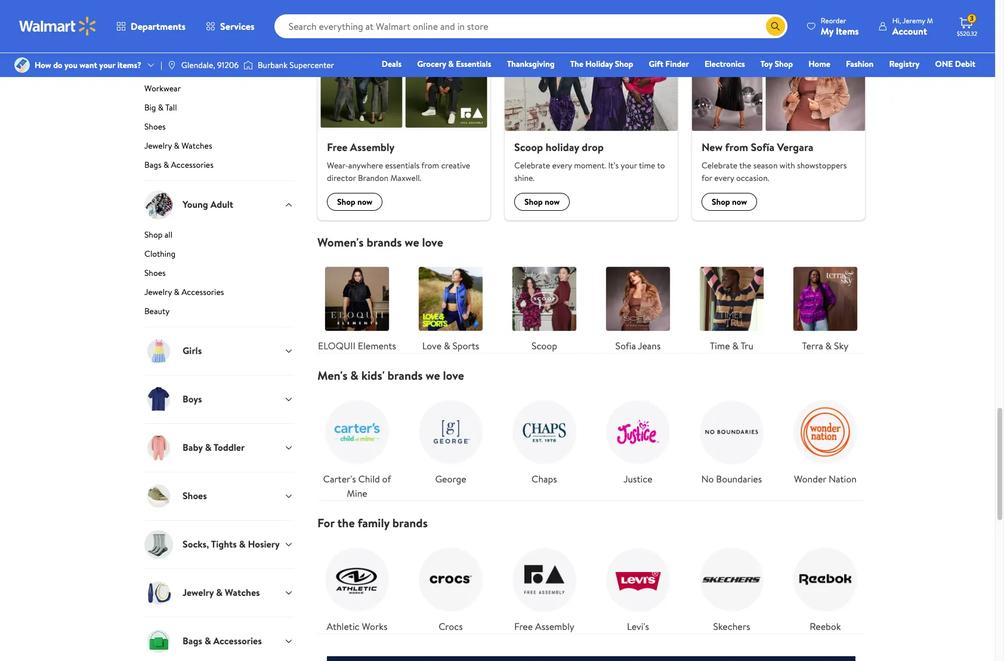 Task type: vqa. For each thing, say whether or not it's contained in the screenshot.


Task type: locate. For each thing, give the bounding box(es) containing it.
undershirts
[[145, 25, 187, 37]]

0 horizontal spatial the
[[338, 515, 355, 531]]

1 horizontal spatial watches
[[225, 586, 260, 599]]

shop now inside new from sofía vergara list item
[[712, 196, 748, 208]]

debit
[[956, 58, 976, 70]]

shoes down clothing
[[145, 267, 166, 279]]

your right it's
[[621, 159, 638, 171]]

assembly for free assembly wear-anywhere essentials from creative director brandon maxwell.
[[350, 140, 395, 155]]

& inside dropdown button
[[216, 586, 223, 599]]

assembly for free assembly
[[536, 620, 575, 633]]

assembly up instagram image
[[536, 620, 575, 633]]

3 now from the left
[[733, 196, 748, 208]]

91206
[[217, 59, 239, 71]]

activewear
[[145, 63, 185, 75]]

now down the brandon
[[358, 196, 373, 208]]

shop now inside free assembly list item
[[337, 196, 373, 208]]

2 vertical spatial shoes
[[183, 489, 207, 502]]

every right for
[[715, 172, 735, 184]]

brands
[[367, 234, 402, 250], [388, 367, 423, 383], [393, 515, 428, 531]]

0 horizontal spatial free
[[327, 140, 348, 155]]

1 vertical spatial brands
[[388, 367, 423, 383]]

& inside dropdown button
[[205, 634, 211, 648]]

& down jewelry & watches dropdown button
[[205, 634, 211, 648]]

supercenter
[[290, 59, 334, 71]]

 image right 91206
[[244, 59, 253, 71]]

3 list from the top
[[311, 383, 873, 500]]

0 vertical spatial free
[[327, 140, 348, 155]]

crocs
[[439, 620, 463, 633]]

workwear
[[145, 82, 181, 94]]

1 horizontal spatial assembly
[[536, 620, 575, 633]]

0 vertical spatial bags
[[145, 159, 162, 171]]

2 list from the top
[[311, 250, 873, 353]]

0 vertical spatial every
[[553, 159, 573, 171]]

shoes link up jewelry & accessories link in the top of the page
[[145, 267, 294, 283]]

1 vertical spatial free
[[515, 620, 533, 633]]

hosiery
[[248, 538, 280, 551]]

jewelry & accessories link
[[145, 286, 294, 302]]

clothing
[[145, 248, 176, 259]]

new inside new from sofía vergara celebrate the season with showstoppers for every occasion.
[[702, 140, 723, 155]]

0 vertical spatial jewelry & watches
[[145, 139, 212, 151]]

0 vertical spatial from
[[726, 140, 749, 155]]

every down holiday in the top of the page
[[553, 159, 573, 171]]

home
[[809, 58, 831, 70]]

1 vertical spatial shoes
[[145, 267, 166, 279]]

accessories down jewelry & watches link
[[171, 159, 214, 171]]

free assembly
[[515, 620, 575, 633]]

0 vertical spatial scoop
[[515, 140, 544, 155]]

1 horizontal spatial free
[[515, 620, 533, 633]]

2 shop now from the left
[[525, 196, 560, 208]]

women's brands we love
[[318, 234, 444, 250]]

2 celebrate from the left
[[702, 159, 738, 171]]

 image for how do you want your items?
[[14, 57, 30, 73]]

fashion link
[[841, 57, 880, 70]]

grocery
[[418, 58, 447, 70]]

list containing free assembly
[[311, 34, 873, 220]]

bags & accessories down jewelry & watches dropdown button
[[183, 634, 262, 648]]

jewelry up the beauty
[[145, 286, 172, 298]]

carter's
[[323, 472, 356, 485]]

boys button
[[145, 375, 294, 423]]

1 vertical spatial jewelry
[[145, 286, 172, 298]]

now inside scoop holiday drop 'list item'
[[545, 196, 560, 208]]

1 vertical spatial accessories
[[182, 286, 224, 298]]

2 horizontal spatial  image
[[244, 59, 253, 71]]

0 vertical spatial new
[[318, 9, 341, 25]]

chaps
[[532, 472, 558, 485]]

bags down jewelry & watches dropdown button
[[183, 634, 202, 648]]

scoop
[[515, 140, 544, 155], [532, 339, 558, 352]]

|
[[161, 59, 162, 71]]

brands right "kids'"
[[388, 367, 423, 383]]

1 shoes link from the top
[[145, 120, 294, 137]]

shop left all
[[145, 228, 163, 240]]

tall
[[165, 101, 177, 113]]

for
[[318, 515, 335, 531]]

 image right | on the top of page
[[167, 60, 177, 70]]

how do you want your items?
[[35, 59, 142, 71]]

shop right toy
[[775, 58, 794, 70]]

brands right women's
[[367, 234, 402, 250]]

departments
[[131, 20, 186, 33]]

shoes inside dropdown button
[[183, 489, 207, 502]]

now down occasion.
[[733, 196, 748, 208]]

one debit link
[[931, 57, 982, 70]]

jewelry for jewelry & accessories link in the top of the page
[[145, 286, 172, 298]]

shop down shine.
[[525, 196, 543, 208]]

1 vertical spatial watches
[[225, 586, 260, 599]]

shoes
[[145, 120, 166, 132], [145, 267, 166, 279], [183, 489, 207, 502]]

& right tights
[[239, 538, 246, 551]]

celebrate up for
[[702, 159, 738, 171]]

1 vertical spatial from
[[422, 159, 440, 171]]

jewelry & watches down tall
[[145, 139, 212, 151]]

0 horizontal spatial from
[[422, 159, 440, 171]]

bags & accessories up young
[[145, 159, 214, 171]]

 image for glendale, 91206
[[167, 60, 177, 70]]

1 vertical spatial your
[[621, 159, 638, 171]]

season
[[754, 159, 778, 171]]

shop now inside scoop holiday drop 'list item'
[[525, 196, 560, 208]]

1 vertical spatial new
[[702, 140, 723, 155]]

1 horizontal spatial from
[[726, 140, 749, 155]]

walmart image
[[19, 17, 97, 36]]

now inside free assembly list item
[[358, 196, 373, 208]]

1 horizontal spatial now
[[545, 196, 560, 208]]

free assembly link
[[505, 540, 585, 634]]

jewelry & watches up bags & accessories dropdown button
[[183, 586, 260, 599]]

2 shoes link from the top
[[145, 267, 294, 283]]

free assembly list item
[[311, 34, 498, 220]]

shop inside "link"
[[145, 228, 163, 240]]

2 horizontal spatial shop now
[[712, 196, 748, 208]]

to
[[658, 159, 666, 171]]

& left sky
[[826, 339, 833, 352]]

0 vertical spatial watches
[[182, 139, 212, 151]]

shop down for
[[712, 196, 731, 208]]

reorder my items
[[822, 15, 860, 37]]

1 horizontal spatial every
[[715, 172, 735, 184]]

list containing eloquii elements
[[311, 250, 873, 353]]

2 horizontal spatial now
[[733, 196, 748, 208]]

boys
[[183, 393, 202, 406]]

list for new & only at walmart
[[311, 34, 873, 220]]

with
[[780, 159, 796, 171]]

0 vertical spatial we
[[405, 234, 420, 250]]

0 horizontal spatial we
[[405, 234, 420, 250]]

new
[[318, 9, 341, 25], [702, 140, 723, 155]]

bags down big
[[145, 159, 162, 171]]

0 vertical spatial assembly
[[350, 140, 395, 155]]

brands for family
[[393, 515, 428, 531]]

watches inside dropdown button
[[225, 586, 260, 599]]

toy shop link
[[756, 57, 799, 70]]

mine
[[347, 487, 368, 500]]

from inside new from sofía vergara celebrate the season with showstoppers for every occasion.
[[726, 140, 749, 155]]

accessories down jewelry & watches dropdown button
[[214, 634, 262, 648]]

items
[[837, 24, 860, 37]]

baby & toddler button
[[145, 423, 294, 471]]

new left only
[[318, 9, 341, 25]]

1 vertical spatial scoop
[[532, 339, 558, 352]]

list for women's brands we love
[[311, 250, 873, 353]]

shoes link down big & tall link
[[145, 120, 294, 137]]

1 horizontal spatial the
[[740, 159, 752, 171]]

0 horizontal spatial every
[[553, 159, 573, 171]]

1 celebrate from the left
[[515, 159, 551, 171]]

3 $520.32
[[958, 13, 978, 38]]

shop right holiday
[[616, 58, 634, 70]]

1 vertical spatial assembly
[[536, 620, 575, 633]]

1 list from the top
[[311, 34, 873, 220]]

jewelry down the big & tall
[[145, 139, 172, 151]]

time
[[639, 159, 656, 171]]

now down scoop holiday drop celebrate every moment. it's your time to shine.
[[545, 196, 560, 208]]

1 horizontal spatial celebrate
[[702, 159, 738, 171]]

now inside new from sofía vergara list item
[[733, 196, 748, 208]]

nation
[[829, 472, 857, 485]]

0 horizontal spatial assembly
[[350, 140, 395, 155]]

women's
[[318, 234, 364, 250]]

& right love
[[444, 339, 451, 352]]

watches down socks, tights & hosiery
[[225, 586, 260, 599]]

socks,
[[183, 538, 209, 551]]

1 horizontal spatial your
[[621, 159, 638, 171]]

underwear link
[[145, 44, 294, 61]]

watches up bags & accessories link at the top left of the page
[[182, 139, 212, 151]]

new from sofía vergara list item
[[686, 34, 873, 220]]

assembly up anywhere
[[350, 140, 395, 155]]

from left sofía
[[726, 140, 749, 155]]

moment.
[[575, 159, 607, 171]]

accessories up beauty link
[[182, 286, 224, 298]]

your right want
[[99, 59, 115, 71]]

& right grocery
[[449, 58, 454, 70]]

1 horizontal spatial we
[[426, 367, 441, 383]]

& down tall
[[174, 139, 180, 151]]

celebrate up shine.
[[515, 159, 551, 171]]

shop inside free assembly list item
[[337, 196, 356, 208]]

activewear link
[[145, 63, 294, 80]]

glendale,
[[181, 59, 215, 71]]

1 vertical spatial we
[[426, 367, 441, 383]]

& up bags & accessories dropdown button
[[216, 586, 223, 599]]

now for anywhere
[[358, 196, 373, 208]]

scoop holiday drop celebrate every moment. it's your time to shine.
[[515, 140, 666, 184]]

shop now down shine.
[[525, 196, 560, 208]]

one
[[936, 58, 954, 70]]

2 vertical spatial brands
[[393, 515, 428, 531]]

scoop for scoop holiday drop celebrate every moment. it's your time to shine.
[[515, 140, 544, 155]]

new up for
[[702, 140, 723, 155]]

 image
[[14, 57, 30, 73], [244, 59, 253, 71], [167, 60, 177, 70]]

2 vertical spatial jewelry
[[183, 586, 214, 599]]

vergara
[[778, 140, 814, 155]]

shop now down director in the left of the page
[[337, 196, 373, 208]]

george link
[[411, 392, 491, 486]]

every inside new from sofía vergara celebrate the season with showstoppers for every occasion.
[[715, 172, 735, 184]]

0 horizontal spatial shop now
[[337, 196, 373, 208]]

shop now
[[337, 196, 373, 208], [525, 196, 560, 208], [712, 196, 748, 208]]

new & only at walmart
[[318, 9, 437, 25]]

2 now from the left
[[545, 196, 560, 208]]

3 shop now from the left
[[712, 196, 748, 208]]

items?
[[117, 59, 142, 71]]

1 horizontal spatial shop now
[[525, 196, 560, 208]]

4 list from the top
[[311, 530, 873, 634]]

& inside "link"
[[449, 58, 454, 70]]

2 vertical spatial accessories
[[214, 634, 262, 648]]

your
[[99, 59, 115, 71], [621, 159, 638, 171]]

Search search field
[[274, 14, 788, 38]]

1 vertical spatial every
[[715, 172, 735, 184]]

scoop inside scoop holiday drop celebrate every moment. it's your time to shine.
[[515, 140, 544, 155]]

from left creative
[[422, 159, 440, 171]]

list containing athletic works
[[311, 530, 873, 634]]

& left only
[[344, 9, 352, 25]]

brands right family
[[393, 515, 428, 531]]

0 vertical spatial accessories
[[171, 159, 214, 171]]

gift finder link
[[644, 57, 695, 70]]

0 vertical spatial the
[[740, 159, 752, 171]]

assembly inside free assembly wear-anywhere essentials from creative director brandon maxwell.
[[350, 140, 395, 155]]

men's & kids' brands we love
[[318, 367, 465, 383]]

celebrate inside new from sofía vergara celebrate the season with showstoppers for every occasion.
[[702, 159, 738, 171]]

shop down director in the left of the page
[[337, 196, 356, 208]]

search icon image
[[771, 21, 781, 31]]

free inside free assembly wear-anywhere essentials from creative director brandon maxwell.
[[327, 140, 348, 155]]

the up occasion.
[[740, 159, 752, 171]]

1 shop now from the left
[[337, 196, 373, 208]]

tights
[[211, 538, 237, 551]]

jewelry down socks, on the left of page
[[183, 586, 214, 599]]

 image left how
[[14, 57, 30, 73]]

maxwell.
[[391, 172, 422, 184]]

1 vertical spatial jewelry & watches
[[183, 586, 260, 599]]

the right "for"
[[338, 515, 355, 531]]

0 vertical spatial shoes link
[[145, 120, 294, 137]]

1 vertical spatial shoes link
[[145, 267, 294, 283]]

0 horizontal spatial bags
[[145, 159, 162, 171]]

young
[[183, 198, 208, 211]]

new from sofía vergara celebrate the season with showstoppers for every occasion.
[[702, 140, 848, 184]]

no boundaries
[[702, 472, 763, 485]]

shop inside scoop holiday drop 'list item'
[[525, 196, 543, 208]]

sofía
[[751, 140, 775, 155]]

celebrate
[[515, 159, 551, 171], [702, 159, 738, 171]]

free inside free assembly link
[[515, 620, 533, 633]]

jewelry & watches inside dropdown button
[[183, 586, 260, 599]]

bags
[[145, 159, 162, 171], [183, 634, 202, 648]]

for the family brands
[[318, 515, 428, 531]]

shoes down big
[[145, 120, 166, 132]]

0 horizontal spatial  image
[[14, 57, 30, 73]]

 image for burbank supercenter
[[244, 59, 253, 71]]

list containing carter's child of mine
[[311, 383, 873, 500]]

shoes up socks, on the left of page
[[183, 489, 207, 502]]

shop
[[616, 58, 634, 70], [775, 58, 794, 70], [337, 196, 356, 208], [525, 196, 543, 208], [712, 196, 731, 208], [145, 228, 163, 240]]

list
[[311, 34, 873, 220], [311, 250, 873, 353], [311, 383, 873, 500], [311, 530, 873, 634]]

terra & sky link
[[786, 259, 866, 353]]

tru
[[741, 339, 754, 352]]

reebok link
[[786, 540, 866, 634]]

0 horizontal spatial now
[[358, 196, 373, 208]]

fashion
[[847, 58, 874, 70]]

now
[[358, 196, 373, 208], [545, 196, 560, 208], [733, 196, 748, 208]]

1 horizontal spatial new
[[702, 140, 723, 155]]

hi, jeremy m account
[[893, 15, 934, 37]]

shop inside new from sofía vergara list item
[[712, 196, 731, 208]]

shop now down for
[[712, 196, 748, 208]]

new for new from sofía vergara celebrate the season with showstoppers for every occasion.
[[702, 140, 723, 155]]

0 vertical spatial jewelry
[[145, 139, 172, 151]]

0 vertical spatial your
[[99, 59, 115, 71]]

scoop inside "link"
[[532, 339, 558, 352]]

1 horizontal spatial bags
[[183, 634, 202, 648]]

0 horizontal spatial new
[[318, 9, 341, 25]]

george
[[436, 472, 467, 485]]

deals
[[382, 58, 402, 70]]

1 vertical spatial bags & accessories
[[183, 634, 262, 648]]

0 horizontal spatial celebrate
[[515, 159, 551, 171]]

1 horizontal spatial  image
[[167, 60, 177, 70]]

works
[[362, 620, 388, 633]]

1 now from the left
[[358, 196, 373, 208]]

from inside free assembly wear-anywhere essentials from creative director brandon maxwell.
[[422, 159, 440, 171]]

1 vertical spatial bags
[[183, 634, 202, 648]]

creative
[[442, 159, 471, 171]]



Task type: describe. For each thing, give the bounding box(es) containing it.
carter's child of mine link
[[318, 392, 397, 500]]

big & tall
[[145, 101, 177, 113]]

skechers link
[[693, 540, 772, 634]]

free assembly wear-anywhere essentials from creative director brandon maxwell.
[[327, 140, 471, 184]]

every inside scoop holiday drop celebrate every moment. it's your time to shine.
[[553, 159, 573, 171]]

essentials
[[385, 159, 420, 171]]

adult
[[211, 198, 234, 211]]

toy
[[761, 58, 773, 70]]

big
[[145, 101, 156, 113]]

jeremy
[[903, 15, 926, 25]]

thanksgiving link
[[502, 57, 561, 70]]

reorder
[[822, 15, 847, 25]]

the
[[571, 58, 584, 70]]

now for vergara
[[733, 196, 748, 208]]

& down jewelry & watches link
[[164, 159, 169, 171]]

registry
[[890, 58, 920, 70]]

Walmart Site-Wide search field
[[274, 14, 788, 38]]

thanksgiving
[[507, 58, 555, 70]]

grocery & essentials
[[418, 58, 492, 70]]

child
[[359, 472, 380, 485]]

wonder
[[795, 472, 827, 485]]

the inside new from sofía vergara celebrate the season with showstoppers for every occasion.
[[740, 159, 752, 171]]

drop
[[582, 140, 604, 155]]

walmart+
[[941, 75, 976, 87]]

shop now for celebrate
[[525, 196, 560, 208]]

services
[[220, 20, 255, 33]]

accessories for jewelry & accessories link in the top of the page
[[182, 286, 224, 298]]

family
[[358, 515, 390, 531]]

free for free assembly wear-anywhere essentials from creative director brandon maxwell.
[[327, 140, 348, 155]]

new for new & only at walmart
[[318, 9, 341, 25]]

essentials
[[456, 58, 492, 70]]

free for free assembly
[[515, 620, 533, 633]]

elements
[[358, 339, 396, 352]]

socks, tights & hosiery
[[183, 538, 280, 551]]

you
[[65, 59, 78, 71]]

beauty
[[145, 305, 170, 317]]

jeans
[[638, 339, 661, 352]]

finder
[[666, 58, 690, 70]]

time & tru link
[[693, 259, 772, 353]]

sofia
[[616, 339, 637, 352]]

0 horizontal spatial watches
[[182, 139, 212, 151]]

shop now for vergara
[[712, 196, 748, 208]]

athletic works
[[327, 620, 388, 633]]

of
[[383, 472, 391, 485]]

clothing link
[[145, 248, 294, 264]]

now for celebrate
[[545, 196, 560, 208]]

list for men's & kids' brands we love
[[311, 383, 873, 500]]

& left "kids'"
[[351, 367, 359, 383]]

at
[[380, 9, 390, 25]]

instagram image
[[327, 656, 856, 661]]

1 vertical spatial love
[[443, 367, 465, 383]]

& down clothing
[[174, 286, 180, 298]]

director
[[327, 172, 356, 184]]

jewelry inside dropdown button
[[183, 586, 214, 599]]

list for for the family brands
[[311, 530, 873, 634]]

bags inside dropdown button
[[183, 634, 202, 648]]

bags & accessories inside dropdown button
[[183, 634, 262, 648]]

holiday
[[586, 58, 613, 70]]

young adult
[[183, 198, 234, 211]]

accessories inside dropdown button
[[214, 634, 262, 648]]

& left tall
[[158, 101, 164, 113]]

do
[[53, 59, 63, 71]]

0 vertical spatial shoes
[[145, 120, 166, 132]]

sky
[[835, 339, 849, 352]]

0 horizontal spatial your
[[99, 59, 115, 71]]

electronics
[[705, 58, 746, 70]]

skechers
[[714, 620, 751, 633]]

brands for kids'
[[388, 367, 423, 383]]

eloquii
[[318, 339, 356, 352]]

departments button
[[106, 12, 196, 41]]

shoes button
[[145, 471, 294, 520]]

glendale, 91206
[[181, 59, 239, 71]]

justice link
[[599, 392, 678, 486]]

love & sports
[[423, 339, 480, 352]]

holiday
[[546, 140, 580, 155]]

scoop link
[[505, 259, 585, 353]]

shop all link
[[145, 228, 294, 245]]

accessories for bags & accessories link at the top left of the page
[[171, 159, 214, 171]]

gift finder
[[649, 58, 690, 70]]

want
[[80, 59, 97, 71]]

jewelry & watches button
[[145, 568, 294, 617]]

underwear
[[145, 44, 184, 56]]

levi's link
[[599, 540, 678, 634]]

occasion.
[[737, 172, 770, 184]]

reebok
[[810, 620, 842, 633]]

your inside scoop holiday drop celebrate every moment. it's your time to shine.
[[621, 159, 638, 171]]

young adult button
[[145, 180, 294, 228]]

scoop holiday drop list item
[[498, 34, 686, 220]]

3
[[971, 13, 975, 23]]

eloquii elements
[[318, 339, 396, 352]]

0 vertical spatial love
[[422, 234, 444, 250]]

shop now for anywhere
[[337, 196, 373, 208]]

0 vertical spatial bags & accessories
[[145, 159, 214, 171]]

burbank supercenter
[[258, 59, 334, 71]]

boundaries
[[717, 472, 763, 485]]

1 vertical spatial the
[[338, 515, 355, 531]]

celebrate inside scoop holiday drop celebrate every moment. it's your time to shine.
[[515, 159, 551, 171]]

time
[[711, 339, 731, 352]]

& right baby
[[205, 441, 212, 454]]

girls
[[183, 344, 202, 357]]

& left the tru
[[733, 339, 739, 352]]

home link
[[804, 57, 837, 70]]

love
[[423, 339, 442, 352]]

for
[[702, 172, 713, 184]]

scoop for scoop
[[532, 339, 558, 352]]

grocery & essentials link
[[412, 57, 497, 70]]

jewelry for jewelry & watches link
[[145, 139, 172, 151]]

justice
[[624, 472, 653, 485]]

0 vertical spatial brands
[[367, 234, 402, 250]]

toy shop
[[761, 58, 794, 70]]

showstoppers
[[798, 159, 848, 171]]

terra
[[803, 339, 824, 352]]

walmart+ link
[[935, 74, 982, 87]]



